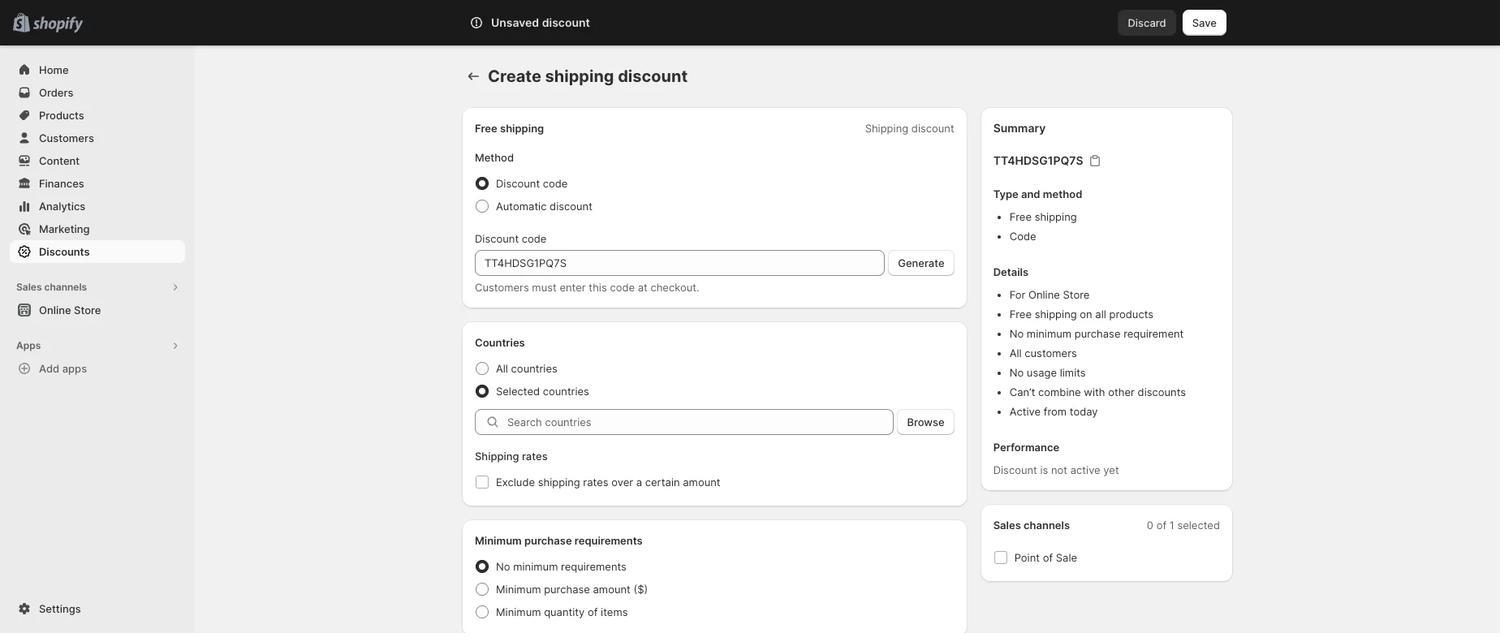 Task type: describe. For each thing, give the bounding box(es) containing it.
requirements for no minimum requirements
[[561, 560, 627, 573]]

apps
[[16, 339, 41, 352]]

shipping discount
[[865, 122, 955, 135]]

free inside for online store free shipping on all products no minimum purchase requirement all customers no usage limits can't combine with other discounts active from today
[[1010, 308, 1032, 321]]

shipping rates
[[475, 450, 548, 463]]

marketing
[[39, 222, 90, 235]]

selected countries
[[496, 385, 589, 398]]

1 vertical spatial sales channels
[[994, 519, 1070, 532]]

Search countries text field
[[507, 409, 894, 435]]

create shipping discount
[[488, 67, 688, 86]]

purchase for requirements
[[524, 534, 572, 547]]

limits
[[1060, 366, 1086, 379]]

0 vertical spatial discount
[[496, 177, 540, 190]]

is
[[1040, 464, 1049, 477]]

analytics
[[39, 200, 85, 213]]

type
[[994, 188, 1019, 201]]

minimum purchase amount ($)
[[496, 583, 648, 596]]

orders
[[39, 86, 73, 99]]

orders link
[[10, 81, 185, 104]]

generate button
[[888, 250, 955, 276]]

point of sale
[[1015, 551, 1078, 564]]

sales inside button
[[16, 281, 42, 293]]

0 vertical spatial discount code
[[496, 177, 568, 190]]

browse button
[[898, 409, 955, 435]]

usage
[[1027, 366, 1057, 379]]

exclude
[[496, 476, 535, 489]]

apps
[[62, 362, 87, 375]]

finances link
[[10, 172, 185, 195]]

customers for customers
[[39, 132, 94, 145]]

free shipping code
[[1010, 210, 1077, 243]]

exclude shipping rates over a certain amount
[[496, 476, 721, 489]]

finances
[[39, 177, 84, 190]]

automatic discount
[[496, 200, 593, 213]]

this
[[589, 281, 607, 294]]

with
[[1084, 386, 1106, 399]]

0 horizontal spatial amount
[[593, 583, 631, 596]]

1 vertical spatial no
[[1010, 366, 1024, 379]]

tt4hdsg1pq7s
[[994, 153, 1084, 167]]

of for sale
[[1043, 551, 1053, 564]]

0
[[1147, 519, 1154, 532]]

minimum for minimum purchase requirements
[[475, 534, 522, 547]]

code
[[1010, 230, 1037, 243]]

discounts
[[1138, 386, 1186, 399]]

channels inside button
[[44, 281, 87, 293]]

0 of 1 selected
[[1147, 519, 1220, 532]]

0 horizontal spatial of
[[588, 606, 598, 619]]

details
[[994, 266, 1029, 279]]

for
[[1010, 288, 1026, 301]]

add apps
[[39, 362, 87, 375]]

requirement
[[1124, 327, 1184, 340]]

online store
[[39, 304, 101, 317]]

yet
[[1104, 464, 1119, 477]]

create
[[488, 67, 541, 86]]

combine
[[1039, 386, 1081, 399]]

1 vertical spatial discount
[[475, 232, 519, 245]]

must
[[532, 281, 557, 294]]

shipping for shipping discount
[[865, 122, 909, 135]]

search
[[542, 16, 576, 29]]

selected
[[1178, 519, 1220, 532]]

online inside for online store free shipping on all products no minimum purchase requirement all customers no usage limits can't combine with other discounts active from today
[[1029, 288, 1060, 301]]

automatic
[[496, 200, 547, 213]]

home
[[39, 63, 69, 76]]

a
[[636, 476, 642, 489]]

minimum purchase requirements
[[475, 534, 643, 547]]

2 vertical spatial no
[[496, 560, 510, 573]]

method
[[1043, 188, 1083, 201]]

for online store free shipping on all products no minimum purchase requirement all customers no usage limits can't combine with other discounts active from today
[[1010, 288, 1186, 418]]

shipping inside for online store free shipping on all products no minimum purchase requirement all customers no usage limits can't combine with other discounts active from today
[[1035, 308, 1077, 321]]

discount for automatic discount
[[550, 200, 593, 213]]

0 vertical spatial rates
[[522, 450, 548, 463]]

shipping for create shipping discount
[[545, 67, 614, 86]]

from
[[1044, 405, 1067, 418]]

summary
[[994, 121, 1046, 135]]

not
[[1051, 464, 1068, 477]]

online store link
[[10, 299, 185, 322]]

1 vertical spatial minimum
[[513, 560, 558, 573]]

0 vertical spatial no
[[1010, 327, 1024, 340]]

discounts link
[[10, 240, 185, 263]]

no minimum requirements
[[496, 560, 627, 573]]

apps button
[[10, 335, 185, 357]]

sales channels button
[[10, 276, 185, 299]]

over
[[612, 476, 633, 489]]

all inside for online store free shipping on all products no minimum purchase requirement all customers no usage limits can't combine with other discounts active from today
[[1010, 347, 1022, 360]]

shopify image
[[33, 17, 83, 33]]

add apps button
[[10, 357, 185, 380]]

0 vertical spatial code
[[543, 177, 568, 190]]

settings
[[39, 602, 81, 615]]

discount for unsaved discount
[[542, 15, 590, 29]]

discard
[[1128, 16, 1167, 29]]

requirements for minimum purchase requirements
[[575, 534, 643, 547]]

store inside button
[[74, 304, 101, 317]]

active
[[1071, 464, 1101, 477]]

customers for customers must enter this code at checkout.
[[475, 281, 529, 294]]

other
[[1108, 386, 1135, 399]]

countries
[[475, 336, 525, 349]]

0 horizontal spatial all
[[496, 362, 508, 375]]

content
[[39, 154, 80, 167]]

enter
[[560, 281, 586, 294]]



Task type: vqa. For each thing, say whether or not it's contained in the screenshot.
subscribed corresponding to Email subscribed
no



Task type: locate. For each thing, give the bounding box(es) containing it.
all
[[1096, 308, 1107, 321]]

sales up online store
[[16, 281, 42, 293]]

Discount code text field
[[475, 250, 885, 276]]

of for 1
[[1157, 519, 1167, 532]]

free inside free shipping code
[[1010, 210, 1032, 223]]

0 vertical spatial of
[[1157, 519, 1167, 532]]

0 horizontal spatial rates
[[522, 450, 548, 463]]

shipping up "method"
[[500, 122, 544, 135]]

discount code up "automatic"
[[496, 177, 568, 190]]

store
[[1063, 288, 1090, 301], [74, 304, 101, 317]]

at
[[638, 281, 648, 294]]

shipping inside free shipping code
[[1035, 210, 1077, 223]]

0 vertical spatial requirements
[[575, 534, 643, 547]]

1 vertical spatial shipping
[[475, 450, 519, 463]]

purchase inside for online store free shipping on all products no minimum purchase requirement all customers no usage limits can't combine with other discounts active from today
[[1075, 327, 1121, 340]]

1 vertical spatial rates
[[583, 476, 609, 489]]

1 vertical spatial sales
[[994, 519, 1021, 532]]

rates
[[522, 450, 548, 463], [583, 476, 609, 489]]

0 vertical spatial store
[[1063, 288, 1090, 301]]

unsaved
[[491, 15, 539, 29]]

shipping for free shipping
[[500, 122, 544, 135]]

sales channels up online store
[[16, 281, 87, 293]]

2 vertical spatial of
[[588, 606, 598, 619]]

amount up "items"
[[593, 583, 631, 596]]

type and method
[[994, 188, 1083, 201]]

today
[[1070, 405, 1098, 418]]

1 vertical spatial channels
[[1024, 519, 1070, 532]]

save button
[[1183, 10, 1227, 36]]

1 horizontal spatial sales channels
[[994, 519, 1070, 532]]

customers link
[[10, 127, 185, 149]]

1 horizontal spatial all
[[1010, 347, 1022, 360]]

shipping
[[865, 122, 909, 135], [475, 450, 519, 463]]

purchase
[[1075, 327, 1121, 340], [524, 534, 572, 547], [544, 583, 590, 596]]

customers left must
[[475, 281, 529, 294]]

shipping for exclude shipping rates over a certain amount
[[538, 476, 580, 489]]

0 vertical spatial all
[[1010, 347, 1022, 360]]

0 vertical spatial amount
[[683, 476, 721, 489]]

save
[[1193, 16, 1217, 29]]

1 horizontal spatial rates
[[583, 476, 609, 489]]

amount right certain
[[683, 476, 721, 489]]

1 vertical spatial minimum
[[496, 583, 541, 596]]

online
[[1029, 288, 1060, 301], [39, 304, 71, 317]]

($)
[[634, 583, 648, 596]]

1 horizontal spatial shipping
[[865, 122, 909, 135]]

purchase down 'all'
[[1075, 327, 1121, 340]]

analytics link
[[10, 195, 185, 218]]

0 vertical spatial minimum
[[1027, 327, 1072, 340]]

0 vertical spatial sales channels
[[16, 281, 87, 293]]

minimum quantity of items
[[496, 606, 628, 619]]

store inside for online store free shipping on all products no minimum purchase requirement all customers no usage limits can't combine with other discounts active from today
[[1063, 288, 1090, 301]]

free for free shipping code
[[1010, 210, 1032, 223]]

0 horizontal spatial shipping
[[475, 450, 519, 463]]

countries
[[511, 362, 558, 375], [543, 385, 589, 398]]

selected
[[496, 385, 540, 398]]

free up code
[[1010, 210, 1032, 223]]

of
[[1157, 519, 1167, 532], [1043, 551, 1053, 564], [588, 606, 598, 619]]

0 vertical spatial purchase
[[1075, 327, 1121, 340]]

1 vertical spatial free
[[1010, 210, 1032, 223]]

1 horizontal spatial store
[[1063, 288, 1090, 301]]

can't
[[1010, 386, 1036, 399]]

1 vertical spatial requirements
[[561, 560, 627, 573]]

1
[[1170, 519, 1175, 532]]

discount up "automatic"
[[496, 177, 540, 190]]

performance
[[994, 441, 1060, 454]]

products link
[[10, 104, 185, 127]]

minimum
[[1027, 327, 1072, 340], [513, 560, 558, 573]]

0 vertical spatial sales
[[16, 281, 42, 293]]

1 vertical spatial of
[[1043, 551, 1053, 564]]

1 vertical spatial code
[[522, 232, 547, 245]]

0 horizontal spatial store
[[74, 304, 101, 317]]

2 vertical spatial free
[[1010, 308, 1032, 321]]

method
[[475, 151, 514, 164]]

generate
[[898, 257, 945, 270]]

online inside button
[[39, 304, 71, 317]]

on
[[1080, 308, 1093, 321]]

shipping down the "search"
[[545, 67, 614, 86]]

countries for selected countries
[[543, 385, 589, 398]]

online store button
[[0, 299, 195, 322]]

sales channels up point
[[994, 519, 1070, 532]]

online up apps
[[39, 304, 71, 317]]

channels up point of sale
[[1024, 519, 1070, 532]]

all
[[1010, 347, 1022, 360], [496, 362, 508, 375]]

requirements
[[575, 534, 643, 547], [561, 560, 627, 573]]

channels
[[44, 281, 87, 293], [1024, 519, 1070, 532]]

1 vertical spatial purchase
[[524, 534, 572, 547]]

0 horizontal spatial online
[[39, 304, 71, 317]]

1 vertical spatial discount code
[[475, 232, 547, 245]]

minimum inside for online store free shipping on all products no minimum purchase requirement all customers no usage limits can't combine with other discounts active from today
[[1027, 327, 1072, 340]]

minimum down exclude
[[475, 534, 522, 547]]

store up on on the right of the page
[[1063, 288, 1090, 301]]

certain
[[645, 476, 680, 489]]

checkout.
[[651, 281, 700, 294]]

0 horizontal spatial channels
[[44, 281, 87, 293]]

discount code down "automatic"
[[475, 232, 547, 245]]

0 vertical spatial free
[[475, 122, 498, 135]]

0 horizontal spatial sales channels
[[16, 281, 87, 293]]

shipping for shipping rates
[[475, 450, 519, 463]]

minimum down no minimum requirements
[[496, 583, 541, 596]]

marketing link
[[10, 218, 185, 240]]

countries up selected countries
[[511, 362, 558, 375]]

discount
[[496, 177, 540, 190], [475, 232, 519, 245], [994, 464, 1038, 477]]

content link
[[10, 149, 185, 172]]

of left sale
[[1043, 551, 1053, 564]]

code up the automatic discount
[[543, 177, 568, 190]]

items
[[601, 606, 628, 619]]

shipping down method
[[1035, 210, 1077, 223]]

all left customers
[[1010, 347, 1022, 360]]

discount down "automatic"
[[475, 232, 519, 245]]

free down for
[[1010, 308, 1032, 321]]

purchase up quantity
[[544, 583, 590, 596]]

customers must enter this code at checkout.
[[475, 281, 700, 294]]

no down "minimum purchase requirements"
[[496, 560, 510, 573]]

1 horizontal spatial customers
[[475, 281, 529, 294]]

1 horizontal spatial of
[[1043, 551, 1053, 564]]

0 vertical spatial channels
[[44, 281, 87, 293]]

search button
[[515, 10, 986, 36]]

online right for
[[1029, 288, 1060, 301]]

0 horizontal spatial sales
[[16, 281, 42, 293]]

requirements up minimum purchase amount ($)
[[561, 560, 627, 573]]

all countries
[[496, 362, 558, 375]]

discount code
[[496, 177, 568, 190], [475, 232, 547, 245]]

minimum up customers
[[1027, 327, 1072, 340]]

minimum for minimum quantity of items
[[496, 606, 541, 619]]

1 horizontal spatial amount
[[683, 476, 721, 489]]

shipping
[[545, 67, 614, 86], [500, 122, 544, 135], [1035, 210, 1077, 223], [1035, 308, 1077, 321], [538, 476, 580, 489]]

discount for shipping discount
[[912, 122, 955, 135]]

countries for all countries
[[511, 362, 558, 375]]

0 vertical spatial minimum
[[475, 534, 522, 547]]

purchase up no minimum requirements
[[524, 534, 572, 547]]

discount is not active yet
[[994, 464, 1119, 477]]

code left at
[[610, 281, 635, 294]]

unsaved discount
[[491, 15, 590, 29]]

of left '1'
[[1157, 519, 1167, 532]]

1 horizontal spatial online
[[1029, 288, 1060, 301]]

products
[[1110, 308, 1154, 321]]

discounts
[[39, 245, 90, 258]]

shipping for free shipping code
[[1035, 210, 1077, 223]]

free for free shipping
[[475, 122, 498, 135]]

customers down products
[[39, 132, 94, 145]]

of left "items"
[[588, 606, 598, 619]]

shipping right exclude
[[538, 476, 580, 489]]

1 vertical spatial online
[[39, 304, 71, 317]]

and
[[1021, 188, 1041, 201]]

settings link
[[10, 598, 185, 620]]

0 vertical spatial shipping
[[865, 122, 909, 135]]

countries down all countries
[[543, 385, 589, 398]]

rates up exclude
[[522, 450, 548, 463]]

purchase for amount
[[544, 583, 590, 596]]

no down for
[[1010, 327, 1024, 340]]

1 vertical spatial all
[[496, 362, 508, 375]]

code down the automatic discount
[[522, 232, 547, 245]]

minimum down "minimum purchase requirements"
[[513, 560, 558, 573]]

discount down performance
[[994, 464, 1038, 477]]

customers
[[1025, 347, 1077, 360]]

customers
[[39, 132, 94, 145], [475, 281, 529, 294]]

discard button
[[1118, 10, 1176, 36]]

no up can't
[[1010, 366, 1024, 379]]

0 vertical spatial customers
[[39, 132, 94, 145]]

free
[[475, 122, 498, 135], [1010, 210, 1032, 223], [1010, 308, 1032, 321]]

1 horizontal spatial sales
[[994, 519, 1021, 532]]

2 horizontal spatial of
[[1157, 519, 1167, 532]]

code
[[543, 177, 568, 190], [522, 232, 547, 245], [610, 281, 635, 294]]

store down the sales channels button at top left
[[74, 304, 101, 317]]

1 vertical spatial countries
[[543, 385, 589, 398]]

active
[[1010, 405, 1041, 418]]

0 vertical spatial countries
[[511, 362, 558, 375]]

1 horizontal spatial channels
[[1024, 519, 1070, 532]]

sales channels inside button
[[16, 281, 87, 293]]

1 vertical spatial customers
[[475, 281, 529, 294]]

free shipping
[[475, 122, 544, 135]]

1 horizontal spatial minimum
[[1027, 327, 1072, 340]]

1 vertical spatial amount
[[593, 583, 631, 596]]

channels up online store
[[44, 281, 87, 293]]

add
[[39, 362, 59, 375]]

minimum left quantity
[[496, 606, 541, 619]]

rates left over
[[583, 476, 609, 489]]

0 horizontal spatial customers
[[39, 132, 94, 145]]

minimum for minimum purchase amount ($)
[[496, 583, 541, 596]]

sales
[[16, 281, 42, 293], [994, 519, 1021, 532]]

requirements up no minimum requirements
[[575, 534, 643, 547]]

free up "method"
[[475, 122, 498, 135]]

2 vertical spatial minimum
[[496, 606, 541, 619]]

all down "countries"
[[496, 362, 508, 375]]

quantity
[[544, 606, 585, 619]]

sales up point
[[994, 519, 1021, 532]]

2 vertical spatial code
[[610, 281, 635, 294]]

no
[[1010, 327, 1024, 340], [1010, 366, 1024, 379], [496, 560, 510, 573]]

0 vertical spatial online
[[1029, 288, 1060, 301]]

2 vertical spatial purchase
[[544, 583, 590, 596]]

shipping left on on the right of the page
[[1035, 308, 1077, 321]]

2 vertical spatial discount
[[994, 464, 1038, 477]]

discount
[[542, 15, 590, 29], [618, 67, 688, 86], [912, 122, 955, 135], [550, 200, 593, 213]]

1 vertical spatial store
[[74, 304, 101, 317]]

home link
[[10, 58, 185, 81]]

0 horizontal spatial minimum
[[513, 560, 558, 573]]



